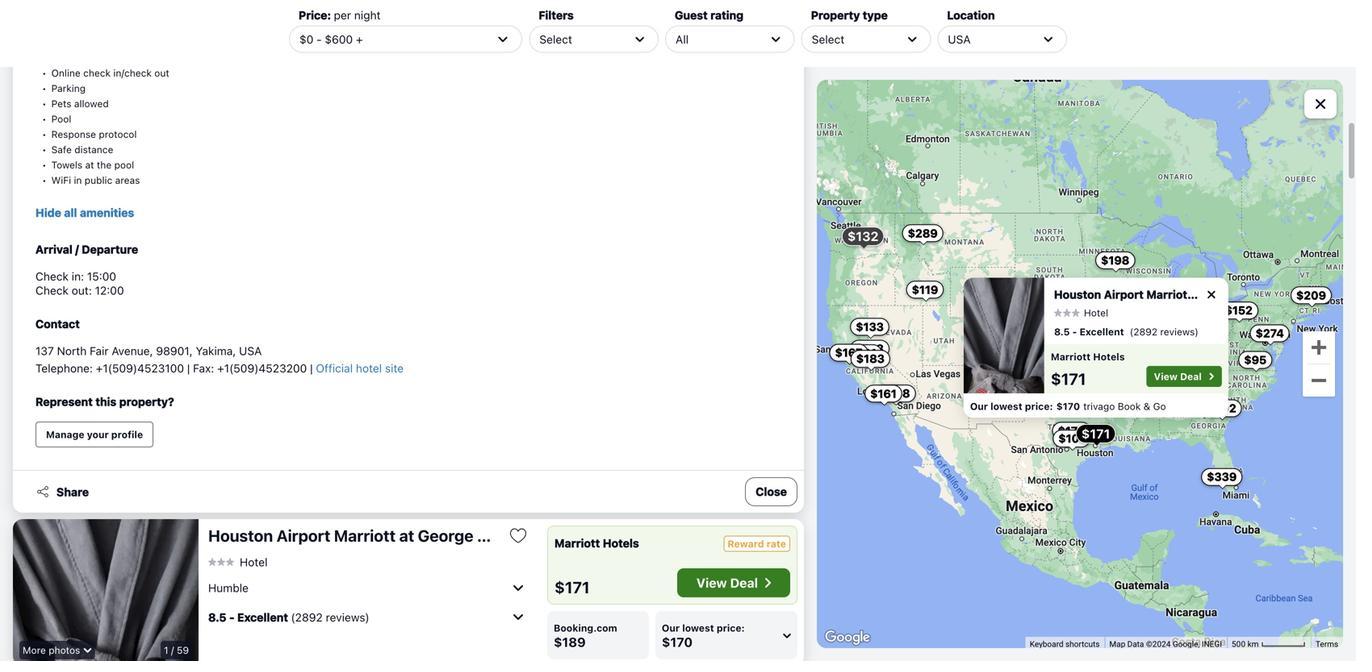Task type: vqa. For each thing, say whether or not it's contained in the screenshot.
topmost Popular choice Button
no



Task type: locate. For each thing, give the bounding box(es) containing it.
$119 button
[[906, 281, 944, 299]]

$392 button
[[1201, 400, 1242, 418]]

intercontinental
[[519, 527, 640, 546]]

2 check from the top
[[36, 284, 69, 297]]

1 vertical spatial airport
[[277, 527, 330, 546]]

0 vertical spatial price:
[[1025, 401, 1053, 412]]

/ right arrival
[[75, 243, 79, 256]]

0 horizontal spatial ,
[[150, 345, 153, 358]]

1 horizontal spatial lowest
[[990, 401, 1022, 412]]

view deal button down reward
[[677, 569, 790, 598]]

2 horizontal spatial -
[[1072, 327, 1077, 338]]

-
[[317, 32, 322, 46], [1072, 327, 1077, 338], [229, 611, 235, 625]]

1 vertical spatial reviews)
[[326, 611, 369, 625]]

$157 button
[[1064, 303, 1103, 321]]

1 vertical spatial view deal
[[696, 576, 758, 591]]

0 horizontal spatial lowest
[[682, 623, 714, 634]]

hotel up $142 on the right of page
[[1084, 308, 1108, 319]]

select down filters
[[539, 32, 572, 46]]

$274 button
[[1250, 325, 1290, 343]]

telephone up television
[[300, 21, 347, 33]]

online check in/check out parking pets allowed pool response protocol safe distance towels at the pool wifi in public areas
[[51, 67, 169, 186]]

$171 down trivago
[[1082, 427, 1110, 442]]

$170 button
[[1052, 423, 1091, 440]]

book
[[1118, 401, 1141, 412]]

reviews) down 'humble' button at left
[[326, 611, 369, 625]]

bush inside 'button'
[[477, 527, 515, 546]]

out down 15
[[72, 284, 89, 297]]

rate
[[767, 539, 786, 550]]

$274
[[1256, 327, 1284, 340]]

hotel button up humble
[[208, 556, 268, 570]]

deal up $204
[[1180, 371, 1202, 383]]

0 horizontal spatial houston
[[208, 527, 273, 546]]

$204 button
[[1154, 386, 1195, 404]]

1 horizontal spatial $159
[[1190, 400, 1218, 414]]

lowest for our lowest price: $170 trivago book & go
[[990, 401, 1022, 412]]

1 vertical spatial in
[[72, 270, 81, 283]]

8.5 - excellent (2892 reviews)
[[1054, 327, 1198, 338], [208, 611, 369, 625]]

all
[[676, 32, 689, 46]]

| left official
[[310, 362, 313, 375]]

$161 for the bottommost $161 button
[[870, 387, 897, 401]]

deal down reward
[[730, 576, 758, 591]]

1 vertical spatial :00
[[107, 284, 124, 297]]

1 vertical spatial hotel
[[240, 556, 268, 569]]

$171 inside 'button'
[[1082, 427, 1110, 442]]

george for intercontinental
[[418, 527, 473, 546]]

$318
[[856, 342, 884, 356]]

2 vertical spatial $171
[[555, 578, 590, 597]]

2 horizontal spatial at
[[1195, 288, 1206, 301]]

$0
[[299, 32, 313, 46]]

1 horizontal spatial excellent
[[1079, 327, 1124, 338]]

airport inside 'button'
[[277, 527, 330, 546]]

select down property
[[812, 32, 845, 46]]

humble
[[208, 582, 249, 595]]

google,
[[1173, 640, 1200, 650]]

marriott inside 'button'
[[334, 527, 396, 546]]

at left the
[[85, 159, 94, 171]]

our lowest price: $170
[[662, 623, 745, 651]]

1 vertical spatial lowest
[[682, 623, 714, 634]]

represent
[[36, 396, 93, 409]]

1 vertical spatial 8.5 - excellent (2892 reviews)
[[208, 611, 369, 625]]

shower telephone television wifi
[[300, 6, 347, 63]]

$189
[[554, 635, 586, 651]]

$170 inside our lowest price: $170
[[662, 635, 693, 651]]

price: for our lowest price: $170 trivago book & go
[[1025, 401, 1053, 412]]

at up 'humble' button at left
[[399, 527, 414, 546]]

$183 button
[[851, 350, 890, 368]]

view up our lowest price: $170
[[696, 576, 727, 591]]

0 vertical spatial $170
[[1056, 401, 1080, 412]]

1 vertical spatial our
[[662, 623, 680, 634]]

(2892 up "$112" button
[[1130, 327, 1157, 338]]

$209
[[1296, 289, 1326, 302]]

$132
[[847, 229, 879, 244]]

our for our lowest price: $170 trivago book & go
[[970, 401, 988, 412]]

arrival / departure
[[36, 243, 138, 256]]

2 vertical spatial $170
[[662, 635, 693, 651]]

:
[[81, 270, 84, 283], [89, 284, 92, 297], [90, 362, 93, 375], [211, 362, 214, 375]]

$183
[[856, 353, 885, 366]]

(2892
[[1130, 327, 1157, 338], [291, 611, 323, 625]]

telephone inside 137 north fair avenue , 98901 , yakima , usa telephone : +1(509)4523100 | fax : +1(509)4523200 | official hotel site
[[36, 362, 90, 375]]

1 vertical spatial $161
[[870, 387, 897, 401]]

check down arrival
[[36, 270, 69, 283]]

2 vertical spatial at
[[399, 527, 414, 546]]

allowed
[[74, 98, 109, 109]]

$171 up booking.com
[[555, 578, 590, 597]]

0 vertical spatial wifi
[[300, 52, 320, 63]]

$94
[[1084, 364, 1107, 378]]

0 horizontal spatial marriott hotels
[[555, 537, 639, 551]]

0 horizontal spatial at
[[85, 159, 94, 171]]

fax
[[193, 362, 211, 375]]

view up $204
[[1154, 371, 1178, 383]]

1 horizontal spatial select
[[812, 32, 845, 46]]

close image
[[1204, 288, 1219, 302]]

houston
[[1054, 288, 1101, 301], [208, 527, 273, 546]]

1 horizontal spatial george
[[1209, 288, 1249, 301]]

out right in/check
[[154, 67, 169, 79]]

0 horizontal spatial bush
[[477, 527, 515, 546]]

price: per night
[[299, 8, 381, 22]]

15
[[87, 270, 99, 283]]

0 vertical spatial deal
[[1180, 371, 1202, 383]]

departure
[[82, 243, 138, 256]]

the
[[97, 159, 112, 171]]

/ right 1
[[171, 645, 174, 657]]

0 horizontal spatial telephone
[[36, 362, 90, 375]]

this
[[95, 396, 116, 409]]

1 vertical spatial out
[[72, 284, 89, 297]]

0 horizontal spatial $159
[[1009, 307, 1037, 321]]

manage your profile
[[46, 429, 143, 441]]

share
[[57, 486, 89, 499]]

at for houston airport marriott at george bush intercontinental
[[399, 527, 414, 546]]

0 horizontal spatial out
[[72, 284, 89, 297]]

select for property type
[[812, 32, 845, 46]]

terms
[[1316, 640, 1338, 650]]

8.5 - excellent (2892 reviews) down humble
[[208, 611, 369, 625]]

: left 15
[[81, 270, 84, 283]]

1 vertical spatial houston
[[208, 527, 273, 546]]

- down humble
[[229, 611, 235, 625]]

our
[[970, 401, 988, 412], [662, 623, 680, 634]]

telephone down north
[[36, 362, 90, 375]]

$270 button
[[982, 315, 1022, 333]]

wifi inside online check in/check out parking pets allowed pool response protocol safe distance towels at the pool wifi in public areas
[[51, 175, 71, 186]]

0 vertical spatial marriott hotels
[[1051, 352, 1125, 363]]

view deal button up $204
[[1147, 366, 1222, 387]]

500
[[1232, 640, 1246, 650]]

0 vertical spatial hotel
[[1084, 308, 1108, 319]]

0 vertical spatial $161
[[850, 347, 877, 360]]

reviews)
[[1160, 327, 1198, 338], [326, 611, 369, 625]]

59
[[177, 645, 189, 657]]

- right $0
[[317, 32, 322, 46]]

$151
[[1161, 376, 1187, 389]]

1 vertical spatial george
[[418, 527, 473, 546]]

0 horizontal spatial excellent
[[237, 611, 288, 625]]

price: inside our lowest price: $170
[[717, 623, 745, 634]]

/ for 1
[[171, 645, 174, 657]]

wifi down towels
[[51, 175, 71, 186]]

at inside 'button'
[[399, 527, 414, 546]]

shower
[[300, 6, 334, 17]]

$289
[[908, 227, 938, 240]]

0 vertical spatial at
[[85, 159, 94, 171]]

0 horizontal spatial (2892
[[291, 611, 323, 625]]

lowest inside our lowest price: $170
[[682, 623, 714, 634]]

out
[[154, 67, 169, 79], [72, 284, 89, 297]]

airport
[[1104, 288, 1144, 301], [277, 527, 330, 546]]

$161 button
[[845, 345, 882, 363], [865, 385, 902, 403]]

official
[[316, 362, 353, 375]]

houston airport marriott at george bush intercontinental
[[208, 527, 640, 546]]

8.5 up the $167 $95
[[1054, 327, 1070, 338]]

1 horizontal spatial view
[[1154, 371, 1178, 383]]

houston up '$157'
[[1054, 288, 1101, 301]]

in left 15
[[72, 270, 81, 283]]

all
[[64, 206, 77, 220]]

$170 for our lowest price: $170 trivago book & go
[[1056, 401, 1080, 412]]

houston inside 'button'
[[208, 527, 273, 546]]

hotel button
[[1054, 308, 1108, 319], [208, 556, 268, 570]]

0 horizontal spatial /
[[75, 243, 79, 256]]

1 horizontal spatial $159 button
[[1184, 398, 1223, 416]]

online
[[51, 67, 81, 79]]

reviews) up $112
[[1160, 327, 1198, 338]]

usa down location
[[948, 32, 971, 46]]

$152
[[1225, 304, 1253, 317]]

hotel
[[1084, 308, 1108, 319], [240, 556, 268, 569]]

0 vertical spatial in
[[74, 175, 82, 186]]

excellent down $157 button
[[1079, 327, 1124, 338]]

0 vertical spatial view deal button
[[1147, 366, 1222, 387]]

2 horizontal spatial ,
[[233, 345, 236, 358]]

usa up +1(509)4523200
[[239, 345, 262, 358]]

0 vertical spatial usa
[[948, 32, 971, 46]]

usa inside 137 north fair avenue , 98901 , yakima , usa telephone : +1(509)4523100 | fax : +1(509)4523200 | official hotel site
[[239, 345, 262, 358]]

houston airport marriott at george bush intercontinental image
[[964, 278, 1044, 394]]

8.5 - excellent (2892 reviews) down $157 button
[[1054, 327, 1198, 338]]

1 vertical spatial $161 button
[[865, 385, 902, 403]]

0 horizontal spatial george
[[418, 527, 473, 546]]

0 vertical spatial (2892
[[1130, 327, 1157, 338]]

at up $164
[[1195, 288, 1206, 301]]

2 vertical spatial -
[[229, 611, 235, 625]]

houston up humble
[[208, 527, 273, 546]]

airport for houston airport marriott at george bush intercontinen
[[1104, 288, 1144, 301]]

photos
[[49, 645, 80, 657]]

0 vertical spatial george
[[1209, 288, 1249, 301]]

: left 12
[[89, 284, 92, 297]]

$600
[[325, 32, 353, 46]]

view deal up $204
[[1154, 371, 1202, 383]]

select for filters
[[539, 32, 572, 46]]

1 vertical spatial $170
[[1058, 425, 1085, 438]]

0 horizontal spatial price:
[[717, 623, 745, 634]]

our inside our lowest price: $170
[[662, 623, 680, 634]]

0 horizontal spatial our
[[662, 623, 680, 634]]

map
[[1109, 640, 1125, 650]]

wifi inside shower telephone television wifi
[[300, 52, 320, 63]]

| left fax
[[187, 362, 190, 375]]

houston for houston airport marriott at george bush intercontinen
[[1054, 288, 1101, 301]]

hotel up humble
[[240, 556, 268, 569]]

inegi
[[1202, 640, 1222, 650]]

wifi down $0
[[300, 52, 320, 63]]

:00 down the departure in the top left of the page
[[107, 284, 124, 297]]

hotel button up $142 on the right of page
[[1054, 308, 1108, 319]]

8.5 down humble
[[208, 611, 226, 625]]

0 horizontal spatial airport
[[277, 527, 330, 546]]

$161
[[850, 347, 877, 360], [870, 387, 897, 401]]

1 vertical spatial hotel button
[[208, 556, 268, 570]]

1 vertical spatial view
[[696, 576, 727, 591]]

at inside online check in/check out parking pets allowed pool response protocol safe distance towels at the pool wifi in public areas
[[85, 159, 94, 171]]

1 horizontal spatial ,
[[189, 345, 193, 358]]

in down towels
[[74, 175, 82, 186]]

, left yakima
[[189, 345, 193, 358]]

1 horizontal spatial wifi
[[300, 52, 320, 63]]

- down $157 button
[[1072, 327, 1077, 338]]

$170 inside button
[[1058, 425, 1085, 438]]

in/check
[[113, 67, 152, 79]]

1 horizontal spatial |
[[310, 362, 313, 375]]

view deal down reward
[[696, 576, 758, 591]]

0 vertical spatial airport
[[1104, 288, 1144, 301]]

1 , from the left
[[150, 345, 153, 358]]

0 vertical spatial lowest
[[990, 401, 1022, 412]]

protocol
[[99, 129, 137, 140]]

0 horizontal spatial view deal
[[696, 576, 758, 591]]

usa
[[948, 32, 971, 46], [239, 345, 262, 358]]

0 vertical spatial 8.5 - excellent (2892 reviews)
[[1054, 327, 1198, 338]]

2 select from the left
[[812, 32, 845, 46]]

check up the "contact"
[[36, 284, 69, 297]]

$142
[[1086, 323, 1114, 336]]

,
[[150, 345, 153, 358], [189, 345, 193, 358], [233, 345, 236, 358]]

george for intercontinen
[[1209, 288, 1249, 301]]

1 | from the left
[[187, 362, 190, 375]]

excellent down humble
[[237, 611, 288, 625]]

data
[[1127, 640, 1144, 650]]

1 horizontal spatial at
[[399, 527, 414, 546]]

, up +1(509)4523200
[[233, 345, 236, 358]]

, up +1(509)4523100
[[150, 345, 153, 358]]

(2892 down 'humble' button at left
[[291, 611, 323, 625]]

$112 button
[[1154, 340, 1191, 357]]

$132 button
[[842, 227, 884, 246]]

your
[[87, 429, 109, 441]]

1 horizontal spatial airport
[[1104, 288, 1144, 301]]

0 vertical spatial bush
[[1252, 288, 1280, 301]]

1 horizontal spatial (2892
[[1130, 327, 1157, 338]]

hide all amenities button
[[36, 203, 134, 223]]

0 horizontal spatial select
[[539, 32, 572, 46]]

keyboard shortcuts button
[[1030, 639, 1100, 650]]

1 vertical spatial wifi
[[51, 175, 71, 186]]

/
[[75, 243, 79, 256], [171, 645, 174, 657]]

1 horizontal spatial bush
[[1252, 288, 1280, 301]]

1 vertical spatial /
[[171, 645, 174, 657]]

1 vertical spatial excellent
[[237, 611, 288, 625]]

george inside 'button'
[[418, 527, 473, 546]]

1 horizontal spatial reviews)
[[1160, 327, 1198, 338]]

:00 up 12
[[99, 270, 116, 283]]

+
[[356, 32, 363, 46]]

0 vertical spatial $161 button
[[845, 345, 882, 363]]

1 vertical spatial price:
[[717, 623, 745, 634]]

$101 button
[[1053, 430, 1091, 448]]

2 | from the left
[[310, 362, 313, 375]]

km
[[1248, 640, 1259, 650]]

0 vertical spatial check
[[36, 270, 69, 283]]

1 select from the left
[[539, 32, 572, 46]]

500 km button
[[1227, 638, 1311, 650]]

bush for intercontinen
[[1252, 288, 1280, 301]]

wifi
[[300, 52, 320, 63], [51, 175, 71, 186]]

$171 up our lowest price: $170 trivago book & go at the bottom right of page
[[1051, 370, 1086, 389]]



Task type: describe. For each thing, give the bounding box(es) containing it.
1 vertical spatial view deal button
[[677, 569, 790, 598]]

more
[[23, 645, 46, 657]]

0 vertical spatial hotels
[[1093, 352, 1125, 363]]

$180
[[996, 335, 1024, 349]]

check
[[83, 67, 111, 79]]

night
[[354, 8, 381, 22]]

fair
[[90, 345, 109, 358]]

booking.com
[[554, 623, 617, 634]]

safe
[[51, 144, 72, 155]]

$270
[[988, 317, 1016, 331]]

1 vertical spatial marriott hotels
[[555, 537, 639, 551]]

1 / 59
[[164, 645, 189, 657]]

out inside online check in/check out parking pets allowed pool response protocol safe distance towels at the pool wifi in public areas
[[154, 67, 169, 79]]

pets
[[51, 98, 71, 109]]

$439
[[994, 317, 1025, 330]]

google image
[[821, 628, 874, 649]]

1 horizontal spatial telephone
[[300, 21, 347, 33]]

3 , from the left
[[233, 345, 236, 358]]

12
[[95, 284, 107, 297]]

parking
[[51, 83, 86, 94]]

in inside online check in/check out parking pets allowed pool response protocol safe distance towels at the pool wifi in public areas
[[74, 175, 82, 186]]

price:
[[299, 8, 331, 22]]

$167 button
[[829, 344, 868, 362]]

pool
[[51, 113, 71, 125]]

1 horizontal spatial 8.5 - excellent (2892 reviews)
[[1054, 327, 1198, 338]]

our for our lowest price: $170
[[662, 623, 680, 634]]

television
[[300, 37, 345, 48]]

out inside check in : 15 :00 check out : 12 :00
[[72, 284, 89, 297]]

contact
[[36, 318, 80, 331]]

$170 for our lowest price: $170
[[662, 635, 693, 651]]

0 horizontal spatial view
[[696, 576, 727, 591]]

1 vertical spatial 8.5
[[208, 611, 226, 625]]

$164
[[1170, 327, 1198, 341]]

more photos
[[23, 645, 80, 657]]

: down yakima
[[211, 362, 214, 375]]

1 vertical spatial (2892
[[291, 611, 323, 625]]

site
[[385, 362, 404, 375]]

trivago
[[1083, 401, 1115, 412]]

0 vertical spatial $171
[[1051, 370, 1086, 389]]

avenue
[[112, 345, 150, 358]]

guest
[[675, 8, 708, 22]]

1 horizontal spatial hotel
[[1084, 308, 1108, 319]]

1 horizontal spatial -
[[317, 32, 322, 46]]

$171 button
[[1076, 425, 1116, 444]]

$85
[[1024, 371, 1046, 384]]

0 horizontal spatial reviews)
[[326, 611, 369, 625]]

0 vertical spatial view deal
[[1154, 371, 1202, 383]]

yakima
[[196, 345, 233, 358]]

guest rating
[[675, 8, 744, 22]]

0 horizontal spatial -
[[229, 611, 235, 625]]

2 , from the left
[[189, 345, 193, 358]]

1 vertical spatial hotels
[[603, 537, 639, 551]]

profile
[[111, 429, 143, 441]]

houston airport marriott at george bush intercontinen
[[1054, 288, 1356, 301]]

0 vertical spatial $159
[[1009, 307, 1037, 321]]

arrival
[[36, 243, 72, 256]]

keyboard
[[1030, 640, 1064, 650]]

0 vertical spatial :00
[[99, 270, 116, 283]]

1 vertical spatial deal
[[730, 576, 758, 591]]

$289 button
[[902, 225, 943, 242]]

$142 button
[[1080, 321, 1119, 339]]

$160 button
[[1126, 327, 1165, 345]]

$151 button
[[1155, 374, 1192, 391]]

represent this property?
[[36, 396, 174, 409]]

shortcuts
[[1066, 640, 1100, 650]]

0 horizontal spatial 8.5 - excellent (2892 reviews)
[[208, 611, 369, 625]]

hotel
[[356, 362, 382, 375]]

amenities
[[80, 206, 134, 220]]

airport for houston airport marriott at george bush intercontinental
[[277, 527, 330, 546]]

price: for our lowest price: $170
[[717, 623, 745, 634]]

houston airport marriott at george bush intercontinental, (humble, usa) image
[[13, 520, 199, 662]]

$119
[[912, 283, 938, 297]]

1 horizontal spatial usa
[[948, 32, 971, 46]]

$198
[[1101, 254, 1130, 267]]

houston for houston airport marriott at george bush intercontinental
[[208, 527, 273, 546]]

reward rate button
[[724, 536, 790, 553]]

filters
[[539, 8, 574, 22]]

at for houston airport marriott at george bush intercontinen
[[1195, 288, 1206, 301]]

per
[[334, 8, 351, 22]]

map region
[[817, 80, 1343, 649]]

$95 button
[[1239, 352, 1272, 369]]

98901
[[156, 345, 189, 358]]

in inside check in : 15 :00 check out : 12 :00
[[72, 270, 81, 283]]

1 horizontal spatial view deal button
[[1147, 366, 1222, 387]]

location
[[947, 8, 995, 22]]

1 vertical spatial -
[[1072, 327, 1077, 338]]

0 horizontal spatial $159 button
[[1003, 305, 1043, 323]]

+1(509)4523100
[[96, 362, 184, 375]]

1 horizontal spatial deal
[[1180, 371, 1202, 383]]

$94 button
[[1078, 362, 1112, 380]]

share button
[[26, 478, 99, 507]]

humble button
[[208, 576, 528, 601]]

$209 button
[[1291, 287, 1332, 305]]

$392
[[1207, 402, 1236, 415]]

$133
[[856, 320, 884, 334]]

$312 button
[[970, 307, 1009, 325]]

1 vertical spatial $159 button
[[1184, 398, 1223, 416]]

areas
[[115, 175, 140, 186]]

bush for intercontinental
[[477, 527, 515, 546]]

$183 $94 $151
[[856, 353, 1187, 389]]

lowest for our lowest price: $170
[[682, 623, 714, 634]]

close
[[756, 486, 787, 499]]

$161 for $161 button to the top
[[850, 347, 877, 360]]

towels
[[51, 159, 82, 171]]

$180 button
[[990, 333, 1030, 351]]

0 vertical spatial reviews)
[[1160, 327, 1198, 338]]

$238 button
[[875, 385, 916, 403]]

&
[[1143, 401, 1150, 412]]

0 vertical spatial 8.5
[[1054, 327, 1070, 338]]

: down 'fair'
[[90, 362, 93, 375]]

1 vertical spatial $159
[[1190, 400, 1218, 414]]

public
[[85, 175, 112, 186]]

$167
[[835, 346, 863, 360]]

©2024
[[1146, 640, 1171, 650]]

1 check from the top
[[36, 270, 69, 283]]

property?
[[119, 396, 174, 409]]

1 horizontal spatial hotel button
[[1054, 308, 1108, 319]]

response
[[51, 129, 96, 140]]

manage your profile button
[[36, 422, 154, 448]]

/ for arrival
[[75, 243, 79, 256]]

$133 button
[[850, 318, 890, 336]]



